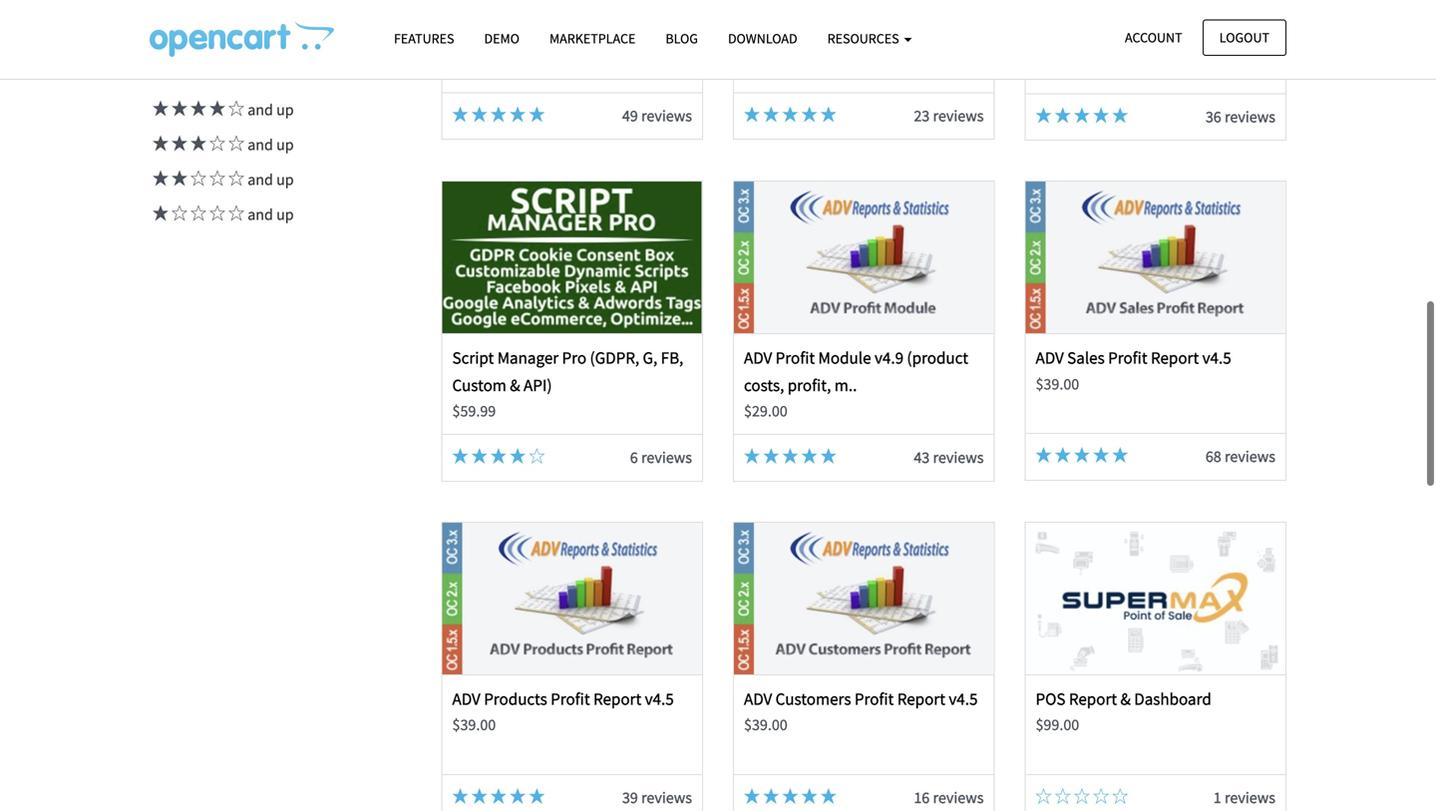 Task type: vqa. For each thing, say whether or not it's contained in the screenshot.


Task type: describe. For each thing, give the bounding box(es) containing it.
blog link
[[651, 21, 713, 56]]

1 reviews
[[1214, 787, 1276, 807]]

m..
[[835, 375, 857, 396]]

reviews for adv profit module v4.9 (product costs, profit, m..
[[933, 448, 984, 468]]

adv products profit report v4.5 image
[[443, 523, 702, 674]]

profit inside "adv profit module v4.9 (product costs, profit, m.. $29.00"
[[776, 347, 815, 368]]

reviews right 36
[[1225, 107, 1276, 127]]

demo
[[484, 29, 520, 47]]

49
[[622, 106, 638, 126]]

reviews for script manager pro (gdpr, g, fb, custom & api)
[[642, 448, 692, 468]]

68 reviews
[[1206, 447, 1276, 467]]

marketplace link
[[535, 21, 651, 56]]

adv extended customer information v4.0 link
[[1036, 7, 1206, 55]]

4 up from the top
[[276, 204, 294, 224]]

information
[[1036, 34, 1120, 55]]

49 reviews
[[622, 106, 692, 126]]

16 reviews
[[914, 787, 984, 807]]

reviews right 23
[[933, 106, 984, 126]]

features
[[394, 29, 454, 47]]

script manager pro (gdpr, g, fb, custom & api) link
[[452, 347, 684, 396]]

and for 3rd 'and up' link from the top
[[248, 170, 273, 189]]

manager
[[498, 347, 559, 368]]

reviews for adv sales profit report v4.5
[[1225, 447, 1276, 467]]

43 reviews
[[914, 448, 984, 468]]

2 and up link from the top
[[150, 135, 294, 155]]

& inside pos report & dashboard $99.00
[[1121, 688, 1131, 709]]

$39.00 for products
[[452, 715, 496, 735]]

$99.00
[[1036, 715, 1080, 735]]

36 reviews
[[1206, 107, 1276, 127]]

account link
[[1109, 19, 1200, 56]]

and up for 3rd 'and up' link from the bottom
[[244, 135, 294, 155]]

$59.99
[[452, 401, 496, 421]]

costs,
[[744, 375, 785, 396]]

opencart - marketplace image
[[150, 21, 334, 57]]

adv products profit report v4.5 $39.00
[[452, 688, 674, 735]]

16
[[914, 787, 930, 807]]

g,
[[643, 347, 658, 368]]

pro
[[562, 347, 587, 368]]

pos
[[1036, 688, 1066, 709]]

logout
[[1220, 28, 1270, 46]]

43
[[914, 448, 930, 468]]

demo link
[[469, 21, 535, 56]]

reviews for pos report & dashboard
[[1225, 787, 1276, 807]]

adv customers profit report v4.5 link
[[744, 688, 978, 709]]

and for 1st 'and up' link from the bottom
[[248, 204, 273, 224]]

v4.5 for adv products profit report v4.5
[[645, 688, 674, 709]]

v4.5 for adv customers profit report v4.5
[[949, 688, 978, 709]]

customers
[[776, 688, 852, 709]]

fb,
[[661, 347, 684, 368]]

$29.00 inside "adv profit module v4.9 (product costs, profit, m.. $29.00"
[[744, 401, 788, 421]]

adv extended customer information v4.0 $29.00
[[1036, 7, 1206, 80]]

and up for first 'and up' link from the top of the page
[[244, 100, 294, 120]]

23
[[914, 106, 930, 126]]

(product
[[907, 347, 969, 368]]

resources link
[[813, 21, 927, 56]]

script manager pro (gdpr, g, fb, custom & api) $59.99
[[452, 347, 684, 421]]

1 up from the top
[[276, 100, 294, 120]]

products
[[484, 688, 547, 709]]

adv profit module v4.9 (product costs, profit, m.. $29.00
[[744, 347, 969, 421]]

(gdpr,
[[590, 347, 640, 368]]



Task type: locate. For each thing, give the bounding box(es) containing it.
2 horizontal spatial v4.5
[[1203, 347, 1232, 368]]

68
[[1206, 447, 1222, 467]]

adv for adv extended customer information v4.0
[[1036, 7, 1064, 28]]

1 horizontal spatial &
[[1121, 688, 1131, 709]]

reviews right 68
[[1225, 447, 1276, 467]]

39 reviews
[[622, 787, 692, 807]]

report inside pos report & dashboard $99.00
[[1069, 688, 1118, 709]]

star light o image
[[225, 100, 244, 116], [207, 135, 225, 151], [207, 170, 225, 186], [225, 170, 244, 186], [169, 205, 188, 221], [188, 205, 207, 221], [207, 205, 225, 221], [225, 205, 244, 221], [1074, 788, 1090, 804], [1113, 788, 1129, 804]]

custom
[[452, 375, 507, 396]]

39
[[622, 787, 638, 807]]

dashboard
[[1135, 688, 1212, 709]]

adv profit module v4.9 (product costs, profit, m.. link
[[744, 347, 969, 396]]

sales
[[1068, 347, 1105, 368]]

36
[[1206, 107, 1222, 127]]

and for first 'and up' link from the top of the page
[[248, 100, 273, 120]]

4 and up link from the top
[[150, 204, 294, 224]]

$39.00 down sales
[[1036, 374, 1080, 394]]

up
[[276, 100, 294, 120], [276, 135, 294, 155], [276, 170, 294, 189], [276, 204, 294, 224]]

1 and up from the top
[[244, 100, 294, 120]]

v4.5 left pos on the right bottom of page
[[949, 688, 978, 709]]

adv left customers
[[744, 688, 773, 709]]

2 and up from the top
[[244, 135, 294, 155]]

account
[[1125, 28, 1183, 46]]

profit for adv sales profit report v4.5
[[1109, 347, 1148, 368]]

1
[[1214, 787, 1222, 807]]

pos report & dashboard $99.00
[[1036, 688, 1212, 735]]

script
[[452, 347, 494, 368]]

profit for adv customers profit report v4.5
[[855, 688, 894, 709]]

0 horizontal spatial v4.5
[[645, 688, 674, 709]]

report inside adv products profit report v4.5 $39.00
[[594, 688, 642, 709]]

profit up 'profit,' at top
[[776, 347, 815, 368]]

v4.5 inside adv customers profit report v4.5 $39.00
[[949, 688, 978, 709]]

logout link
[[1203, 19, 1287, 56]]

2 up from the top
[[276, 135, 294, 155]]

marketplace
[[550, 29, 636, 47]]

$39.00 for customers
[[744, 715, 788, 735]]

$39.00 down customers
[[744, 715, 788, 735]]

extended
[[1068, 7, 1134, 28]]

adv up 'information'
[[1036, 7, 1064, 28]]

report up 39
[[594, 688, 642, 709]]

adv inside "adv profit module v4.9 (product costs, profit, m.. $29.00"
[[744, 347, 773, 368]]

4 and up from the top
[[244, 204, 294, 224]]

adv left products
[[452, 688, 481, 709]]

profit inside 'adv sales profit report v4.5 $39.00'
[[1109, 347, 1148, 368]]

2 horizontal spatial $39.00
[[1036, 374, 1080, 394]]

&
[[510, 375, 520, 396], [1121, 688, 1131, 709]]

adv for adv products profit report v4.5
[[452, 688, 481, 709]]

& inside script manager pro (gdpr, g, fb, custom & api) $59.99
[[510, 375, 520, 396]]

reviews right 43
[[933, 448, 984, 468]]

download link
[[713, 21, 813, 56]]

report inside adv customers profit report v4.5 $39.00
[[898, 688, 946, 709]]

profit
[[776, 347, 815, 368], [1109, 347, 1148, 368], [551, 688, 590, 709], [855, 688, 894, 709]]

pos report & dashboard image
[[1026, 523, 1286, 674]]

star light image
[[150, 100, 169, 116], [188, 100, 207, 116], [472, 106, 488, 122], [491, 106, 507, 122], [510, 106, 526, 122], [763, 106, 779, 122], [783, 106, 799, 122], [802, 106, 818, 122], [1036, 107, 1052, 123], [1055, 107, 1071, 123], [1094, 107, 1110, 123], [1113, 107, 1129, 123], [169, 135, 188, 151], [1036, 447, 1052, 463], [1074, 447, 1090, 463], [452, 448, 468, 464], [510, 448, 526, 464], [744, 448, 760, 464], [763, 448, 779, 464], [821, 448, 837, 464], [510, 788, 526, 804], [529, 788, 545, 804], [744, 788, 760, 804], [802, 788, 818, 804]]

2 and from the top
[[248, 135, 273, 155]]

adv inside adv extended customer information v4.0 $29.00
[[1036, 7, 1064, 28]]

report inside 'adv sales profit report v4.5 $39.00'
[[1151, 347, 1199, 368]]

1 horizontal spatial $39.00
[[744, 715, 788, 735]]

$29.00 inside adv extended customer information v4.0 $29.00
[[1036, 60, 1080, 80]]

profit for adv products profit report v4.5
[[551, 688, 590, 709]]

v4.5 up 39 reviews
[[645, 688, 674, 709]]

adv customers profit report v4.5 $39.00
[[744, 688, 978, 735]]

report for adv sales profit report v4.5
[[1151, 347, 1199, 368]]

and up link
[[150, 100, 294, 120], [150, 135, 294, 155], [150, 170, 294, 189], [150, 204, 294, 224]]

$39.00
[[1036, 374, 1080, 394], [452, 715, 496, 735], [744, 715, 788, 735]]

$39.00 for sales
[[1036, 374, 1080, 394]]

& left api)
[[510, 375, 520, 396]]

adv customers profit report v4.5 image
[[735, 523, 994, 674]]

0 horizontal spatial &
[[510, 375, 520, 396]]

and up for 3rd 'and up' link from the top
[[244, 170, 294, 189]]

1 and up link from the top
[[150, 100, 294, 120]]

v4.5 up 68
[[1203, 347, 1232, 368]]

customer
[[1137, 7, 1206, 28]]

v4.5 for adv sales profit report v4.5
[[1203, 347, 1232, 368]]

reviews for adv customers profit report v4.5
[[933, 787, 984, 807]]

report for adv customers profit report v4.5
[[898, 688, 946, 709]]

reviews
[[642, 106, 692, 126], [933, 106, 984, 126], [1225, 107, 1276, 127], [1225, 447, 1276, 467], [642, 448, 692, 468], [933, 448, 984, 468], [642, 787, 692, 807], [933, 787, 984, 807], [1225, 787, 1276, 807]]

4 and from the top
[[248, 204, 273, 224]]

pos report & dashboard link
[[1036, 688, 1212, 709]]

star light image
[[169, 100, 188, 116], [207, 100, 225, 116], [452, 106, 468, 122], [529, 106, 545, 122], [744, 106, 760, 122], [821, 106, 837, 122], [1074, 107, 1090, 123], [150, 135, 169, 151], [188, 135, 207, 151], [150, 170, 169, 186], [169, 170, 188, 186], [150, 205, 169, 221], [1055, 447, 1071, 463], [1094, 447, 1110, 463], [1113, 447, 1129, 463], [472, 448, 488, 464], [491, 448, 507, 464], [783, 448, 799, 464], [802, 448, 818, 464], [452, 788, 468, 804], [472, 788, 488, 804], [491, 788, 507, 804], [763, 788, 779, 804], [783, 788, 799, 804], [821, 788, 837, 804]]

reviews right 39
[[642, 787, 692, 807]]

adv
[[1036, 7, 1064, 28], [744, 347, 773, 368], [1036, 347, 1064, 368], [452, 688, 481, 709], [744, 688, 773, 709]]

reviews for adv products profit report v4.5
[[642, 787, 692, 807]]

profit right customers
[[855, 688, 894, 709]]

3 and up link from the top
[[150, 170, 294, 189]]

report right pos on the right bottom of page
[[1069, 688, 1118, 709]]

star light o image
[[225, 135, 244, 151], [188, 170, 207, 186], [529, 448, 545, 464], [1036, 788, 1052, 804], [1055, 788, 1071, 804], [1094, 788, 1110, 804]]

v4.0
[[1124, 34, 1153, 55]]

3 and from the top
[[248, 170, 273, 189]]

adv sales profit report v4.5 $39.00
[[1036, 347, 1232, 394]]

$39.00 inside adv customers profit report v4.5 $39.00
[[744, 715, 788, 735]]

v4.5 inside adv products profit report v4.5 $39.00
[[645, 688, 674, 709]]

adv left sales
[[1036, 347, 1064, 368]]

3 up from the top
[[276, 170, 294, 189]]

0 horizontal spatial $39.00
[[452, 715, 496, 735]]

1 and from the top
[[248, 100, 273, 120]]

and for 3rd 'and up' link from the bottom
[[248, 135, 273, 155]]

api)
[[524, 375, 552, 396]]

v4.9
[[875, 347, 904, 368]]

report up 16
[[898, 688, 946, 709]]

adv up the costs,
[[744, 347, 773, 368]]

reviews right 6
[[642, 448, 692, 468]]

profit inside adv customers profit report v4.5 $39.00
[[855, 688, 894, 709]]

$29.00
[[452, 33, 496, 53], [744, 33, 788, 53], [1036, 60, 1080, 80], [744, 401, 788, 421]]

$39.00 inside adv products profit report v4.5 $39.00
[[452, 715, 496, 735]]

download
[[728, 29, 798, 47]]

profit,
[[788, 375, 831, 396]]

v4.5
[[1203, 347, 1232, 368], [645, 688, 674, 709], [949, 688, 978, 709]]

and up
[[244, 100, 294, 120], [244, 135, 294, 155], [244, 170, 294, 189], [244, 204, 294, 224]]

and up for 1st 'and up' link from the bottom
[[244, 204, 294, 224]]

6 reviews
[[630, 448, 692, 468]]

profit right sales
[[1109, 347, 1148, 368]]

adv for adv sales profit report v4.5
[[1036, 347, 1064, 368]]

0 vertical spatial &
[[510, 375, 520, 396]]

reviews right 16
[[933, 787, 984, 807]]

adv profit module v4.9 (product costs, profit, m.. image
[[735, 182, 994, 333]]

adv inside adv customers profit report v4.5 $39.00
[[744, 688, 773, 709]]

1 horizontal spatial v4.5
[[949, 688, 978, 709]]

adv for adv customers profit report v4.5
[[744, 688, 773, 709]]

report
[[1151, 347, 1199, 368], [594, 688, 642, 709], [898, 688, 946, 709], [1069, 688, 1118, 709]]

features link
[[379, 21, 469, 56]]

adv inside 'adv sales profit report v4.5 $39.00'
[[1036, 347, 1064, 368]]

& left dashboard
[[1121, 688, 1131, 709]]

script manager pro (gdpr, g, fb, custom & api) image
[[443, 182, 702, 333]]

report right sales
[[1151, 347, 1199, 368]]

adv for adv profit module v4.9 (product costs, profit, m..
[[744, 347, 773, 368]]

$39.00 inside 'adv sales profit report v4.5 $39.00'
[[1036, 374, 1080, 394]]

v4.5 inside 'adv sales profit report v4.5 $39.00'
[[1203, 347, 1232, 368]]

and
[[248, 100, 273, 120], [248, 135, 273, 155], [248, 170, 273, 189], [248, 204, 273, 224]]

module
[[819, 347, 872, 368]]

resources
[[828, 29, 902, 47]]

adv sales profit report v4.5 link
[[1036, 347, 1232, 368]]

6
[[630, 448, 638, 468]]

adv sales profit report v4.5 image
[[1026, 182, 1286, 333]]

profit inside adv products profit report v4.5 $39.00
[[551, 688, 590, 709]]

$39.00 down products
[[452, 715, 496, 735]]

report for adv products profit report v4.5
[[594, 688, 642, 709]]

rating
[[150, 37, 203, 62]]

adv products profit report v4.5 link
[[452, 688, 674, 709]]

reviews right 49
[[642, 106, 692, 126]]

1 vertical spatial &
[[1121, 688, 1131, 709]]

reviews right 1
[[1225, 787, 1276, 807]]

blog
[[666, 29, 698, 47]]

23 reviews
[[914, 106, 984, 126]]

3 and up from the top
[[244, 170, 294, 189]]

adv inside adv products profit report v4.5 $39.00
[[452, 688, 481, 709]]

profit right products
[[551, 688, 590, 709]]



